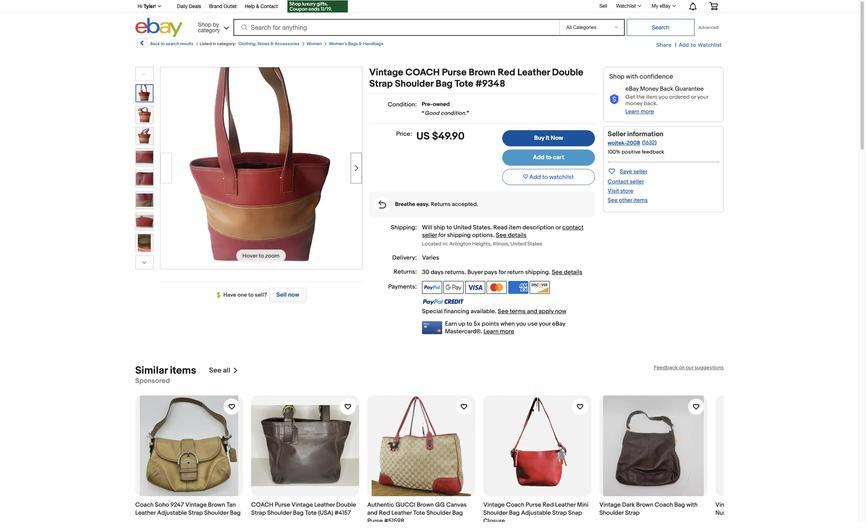 Task type: locate. For each thing, give the bounding box(es) containing it.
shop by category
[[198, 21, 220, 33]]

soho
[[155, 501, 169, 509]]

double inside vintage coach purse brown red leather double strap shoulder bag tote  #9348
[[553, 67, 584, 78]]

1 horizontal spatial sell
[[600, 3, 608, 9]]

0 horizontal spatial shipping
[[447, 232, 471, 239]]

other
[[619, 197, 633, 204]]

us $49.90 main content
[[370, 67, 596, 335]]

watchlist link
[[612, 1, 645, 11]]

1 vertical spatial learn
[[484, 328, 499, 335]]

|
[[197, 41, 198, 46], [676, 42, 677, 48]]

apply
[[539, 308, 554, 315]]

1 horizontal spatial with details__icon image
[[610, 94, 619, 104]]

0 horizontal spatial united
[[454, 224, 472, 232]]

add right share
[[679, 42, 690, 48]]

watchlist
[[550, 173, 574, 181]]

see other items link
[[608, 197, 648, 204]]

gg
[[436, 501, 445, 509]]

positive
[[622, 149, 641, 155]]

& right the help
[[256, 4, 259, 9]]

1 horizontal spatial united
[[511, 241, 527, 247]]

for up in:
[[439, 232, 446, 239]]

1 vertical spatial see details link
[[552, 269, 583, 276]]

shop for shop by category
[[198, 21, 212, 28]]

vintage inside vintage coach purse brown red leather double strap shoulder bag tote  #9348
[[370, 67, 404, 78]]

1 horizontal spatial items
[[634, 197, 648, 204]]

0 horizontal spatial more
[[500, 328, 515, 335]]

1 horizontal spatial ebay
[[626, 85, 639, 93]]

save seller
[[620, 168, 648, 175]]

1 vertical spatial watchlist
[[698, 42, 722, 48]]

sell inside account navigation
[[600, 3, 608, 9]]

0 horizontal spatial &
[[256, 4, 259, 9]]

return
[[508, 269, 524, 276]]

to left 5x
[[467, 320, 473, 328]]

1 vertical spatial shipping
[[526, 269, 549, 276]]

&
[[256, 4, 259, 9], [271, 41, 274, 46], [359, 41, 362, 46]]

with details__icon image inside us $49.90 main content
[[379, 201, 386, 209]]

0 vertical spatial learn more link
[[626, 108, 655, 115]]

seller inside contact seller
[[422, 232, 437, 239]]

None submit
[[627, 19, 695, 36]]

sell for sell now
[[277, 291, 287, 299]]

tote inside authentic gucci brown gg canvas and red leather tote shoulder bag purse #51598
[[414, 509, 426, 517]]

ebay mastercard image
[[422, 321, 443, 334]]

owned
[[433, 101, 450, 108]]

your inside earn up to 5x points when you use your ebay mastercard®.
[[539, 320, 551, 328]]

0 vertical spatial your
[[698, 94, 709, 100]]

1 vertical spatial with
[[687, 501, 698, 509]]

terms
[[510, 308, 526, 315]]

add to watchlist
[[530, 173, 574, 181]]

bag inside coach soho 9247 vintage brown tan leather adjustable strap shoulder bag
[[230, 509, 241, 517]]

see terms and apply now link
[[498, 308, 567, 315]]

1 coach from the left
[[135, 501, 154, 509]]

1 horizontal spatial coach
[[406, 67, 440, 78]]

more
[[641, 108, 655, 115], [500, 328, 515, 335]]

1 vertical spatial and
[[368, 509, 378, 517]]

contact inside the "contact seller visit store see other items"
[[608, 178, 629, 185]]

1 vertical spatial united
[[511, 241, 527, 247]]

you inside 'ebay money back guarantee get the item you ordered or your money back. learn more'
[[659, 94, 668, 100]]

options
[[473, 232, 493, 239]]

get the coupon image
[[288, 0, 348, 13]]

1 adjustable from the left
[[157, 509, 187, 517]]

shop
[[198, 21, 212, 28], [610, 73, 625, 81]]

seller inside the "contact seller visit store see other items"
[[630, 178, 645, 185]]

brown inside authentic gucci brown gg canvas and red leather tote shoulder bag purse #51598
[[417, 501, 434, 509]]

united left states
[[511, 241, 527, 247]]

0 vertical spatial coach
[[406, 67, 440, 78]]

now right sell?
[[288, 291, 299, 299]]

coach purse vintage leather double strap shoulder bag tote (usa)  #4157 link
[[251, 396, 360, 522]]

sponsored
[[135, 377, 170, 385]]

deals
[[189, 4, 201, 9]]

you inside earn up to 5x points when you use your ebay mastercard®.
[[517, 320, 527, 328]]

advanced
[[699, 25, 719, 30]]

and up use
[[528, 308, 538, 315]]

0 horizontal spatial ebay
[[553, 320, 566, 328]]

1 vertical spatial you
[[517, 320, 527, 328]]

vintage for vintage coach purse red leather mini shoulder bag adjustable strap snap closure
[[484, 501, 505, 509]]

vintage for vintage red leather coach purse style number l1d-9813
[[716, 501, 737, 509]]

2 horizontal spatial ebay
[[660, 3, 671, 9]]

add down "add to cart" link
[[530, 173, 541, 181]]

0 horizontal spatial shop
[[198, 21, 212, 28]]

0 horizontal spatial watchlist
[[617, 3, 636, 9]]

coach up pre-
[[406, 67, 440, 78]]

3 coach from the left
[[655, 501, 674, 509]]

to right one
[[249, 292, 254, 299]]

hi tyler !
[[138, 4, 156, 9]]

0 horizontal spatial back
[[150, 41, 160, 46]]

women's
[[329, 41, 347, 46]]

0 vertical spatial see details link
[[496, 232, 527, 239]]

to inside button
[[543, 173, 548, 181]]

vintage inside coach purse vintage leather double strap shoulder bag tote (usa)  #4157
[[292, 501, 313, 509]]

2 adjustable from the left
[[522, 509, 551, 517]]

item right read
[[509, 224, 522, 232]]

1 vertical spatial with details__icon image
[[379, 201, 386, 209]]

contact
[[261, 4, 278, 9], [608, 178, 629, 185]]

1 vertical spatial item
[[509, 224, 522, 232]]

shop with confidence
[[610, 73, 674, 81]]

1 horizontal spatial or
[[692, 94, 697, 100]]

0 vertical spatial more
[[641, 108, 655, 115]]

1 vertical spatial or
[[556, 224, 561, 232]]

.
[[493, 232, 495, 239], [465, 269, 466, 276], [549, 269, 551, 276]]

up
[[459, 320, 466, 328]]

sell now
[[277, 291, 299, 299]]

0 vertical spatial contact
[[261, 4, 278, 9]]

to inside share | add to watchlist
[[691, 42, 697, 48]]

picture 2 of 14 image
[[136, 106, 153, 123]]

0 vertical spatial with details__icon image
[[610, 94, 619, 104]]

0 vertical spatial for
[[439, 232, 446, 239]]

adjustable down 9247
[[157, 509, 187, 517]]

to left 'watchlist'
[[543, 173, 548, 181]]

shipping up discover image
[[526, 269, 549, 276]]

0 horizontal spatial you
[[517, 320, 527, 328]]

1 horizontal spatial adjustable
[[522, 509, 551, 517]]

watchlist inside share | add to watchlist
[[698, 42, 722, 48]]

style
[[810, 501, 824, 509]]

red inside vintage coach purse brown red leather double strap shoulder bag tote  #9348
[[498, 67, 516, 78]]

1 horizontal spatial watchlist
[[698, 42, 722, 48]]

brand
[[209, 4, 222, 9]]

learn more link down special financing available. see terms and apply now
[[484, 328, 515, 335]]

more inside us $49.90 main content
[[500, 328, 515, 335]]

you right back.
[[659, 94, 668, 100]]

more right points
[[500, 328, 515, 335]]

have
[[224, 292, 236, 299]]

adjustable inside the vintage coach purse red leather mini shoulder bag adjustable strap snap closure
[[522, 509, 551, 517]]

1 vertical spatial items
[[170, 365, 196, 377]]

1 vertical spatial back
[[660, 85, 674, 93]]

brown inside vintage coach purse brown red leather double strap shoulder bag tote  #9348
[[469, 67, 496, 78]]

us $49.90
[[417, 130, 465, 143]]

seller down save seller
[[630, 178, 645, 185]]

wojtek-2008 link
[[608, 140, 641, 146]]

and inside us $49.90 main content
[[528, 308, 538, 315]]

0 horizontal spatial learn
[[484, 328, 499, 335]]

special financing available. see terms and apply now
[[422, 308, 567, 315]]

sell
[[600, 3, 608, 9], [277, 291, 287, 299]]

leather inside coach soho 9247 vintage brown tan leather adjustable strap shoulder bag
[[135, 509, 156, 517]]

dollar sign image
[[217, 292, 224, 299]]

0 horizontal spatial sell
[[277, 291, 287, 299]]

shoulder inside coach purse vintage leather double strap shoulder bag tote (usa)  #4157
[[267, 509, 292, 517]]

| left listed
[[197, 41, 198, 46]]

to down advanced link
[[691, 42, 697, 48]]

vintage inside the vintage coach purse red leather mini shoulder bag adjustable strap snap closure
[[484, 501, 505, 509]]

tote left (usa)
[[305, 509, 317, 517]]

canvas
[[447, 501, 467, 509]]

will ship to united states. read item description or
[[422, 224, 563, 232]]

2 horizontal spatial tote
[[455, 78, 474, 90]]

item down money
[[647, 94, 658, 100]]

save seller button
[[608, 167, 648, 176]]

1 horizontal spatial &
[[271, 41, 274, 46]]

adjustable left snap
[[522, 509, 551, 517]]

(
[[643, 139, 644, 146]]

seller for contact seller
[[422, 232, 437, 239]]

strap inside coach purse vintage leather double strap shoulder bag tote (usa)  #4157
[[251, 509, 266, 517]]

2 coach from the left
[[506, 501, 525, 509]]

located
[[422, 241, 442, 247]]

0 horizontal spatial adjustable
[[157, 509, 187, 517]]

contact up "visit store" link
[[608, 178, 629, 185]]

picture 7 of 14 image
[[136, 213, 153, 230]]

0 vertical spatial and
[[528, 308, 538, 315]]

1 horizontal spatial back
[[660, 85, 674, 93]]

0 vertical spatial item
[[647, 94, 658, 100]]

1 horizontal spatial you
[[659, 94, 668, 100]]

vintage for vintage dark brown coach bag with shoulder strap
[[600, 501, 621, 509]]

0 vertical spatial add
[[679, 42, 690, 48]]

your down guarantee
[[698, 94, 709, 100]]

leather
[[518, 67, 550, 78], [315, 501, 335, 509], [556, 501, 576, 509], [751, 501, 772, 509], [135, 509, 156, 517], [392, 509, 412, 517]]

adjustable
[[157, 509, 187, 517], [522, 509, 551, 517]]

add down buy
[[533, 154, 545, 161]]

0 vertical spatial shop
[[198, 21, 212, 28]]

with details__icon image for breathe easy.
[[379, 201, 386, 209]]

by
[[213, 21, 219, 28]]

leather inside authentic gucci brown gg canvas and red leather tote shoulder bag purse #51598
[[392, 509, 412, 517]]

seller right save
[[634, 168, 648, 175]]

condition.
[[441, 110, 467, 116]]

add for add to watchlist
[[530, 173, 541, 181]]

with details__icon image left get
[[610, 94, 619, 104]]

back up 'ordered'
[[660, 85, 674, 93]]

0 horizontal spatial .
[[465, 269, 466, 276]]

0 horizontal spatial tote
[[305, 509, 317, 517]]

learn inside us $49.90 main content
[[484, 328, 499, 335]]

contact seller link
[[422, 224, 584, 239]]

item inside 'ebay money back guarantee get the item you ordered or your money back. learn more'
[[647, 94, 658, 100]]

item
[[647, 94, 658, 100], [509, 224, 522, 232]]

with details__icon image
[[610, 94, 619, 104], [379, 201, 386, 209]]

shipping up arlington
[[447, 232, 471, 239]]

tote for coach purse vintage leather double strap shoulder bag tote (usa)  #4157
[[305, 509, 317, 517]]

more down back.
[[641, 108, 655, 115]]

items
[[634, 197, 648, 204], [170, 365, 196, 377]]

daily deals link
[[177, 2, 201, 11]]

located in: arlington heights, illinois, united states
[[422, 241, 543, 247]]

1 horizontal spatial with
[[687, 501, 698, 509]]

0 vertical spatial learn
[[626, 108, 640, 115]]

coach right tan
[[251, 501, 274, 509]]

9813
[[751, 509, 763, 517]]

save
[[620, 168, 633, 175]]

shop by category button
[[194, 18, 231, 35]]

to left cart
[[546, 154, 552, 161]]

0 vertical spatial with
[[626, 73, 639, 81]]

picture 6 of 14 image
[[136, 192, 153, 209]]

strap inside the vintage coach purse red leather mini shoulder bag adjustable strap snap closure
[[553, 509, 567, 517]]

days
[[431, 269, 444, 276]]

you
[[659, 94, 668, 100], [517, 320, 527, 328]]

1 horizontal spatial shop
[[610, 73, 625, 81]]

1 vertical spatial for
[[499, 269, 506, 276]]

1 horizontal spatial now
[[555, 308, 567, 315]]

read
[[494, 224, 508, 232]]

ebay up get
[[626, 85, 639, 93]]

picture 4 of 14 image
[[136, 149, 153, 166]]

& right bags
[[359, 41, 362, 46]]

for
[[439, 232, 446, 239], [499, 269, 506, 276]]

vintage inside vintage dark brown coach bag with shoulder strap
[[600, 501, 621, 509]]

1 vertical spatial sell
[[277, 291, 287, 299]]

hi
[[138, 4, 142, 9]]

strap inside coach soho 9247 vintage brown tan leather adjustable strap shoulder bag
[[188, 509, 203, 517]]

now right apply
[[555, 308, 567, 315]]

illinois,
[[493, 241, 510, 247]]

pays
[[485, 269, 498, 276]]

or down guarantee
[[692, 94, 697, 100]]

purse inside vintage coach purse brown red leather double strap shoulder bag tote  #9348
[[442, 67, 467, 78]]

vintage inside vintage red leather coach purse style number l1d-9813
[[716, 501, 737, 509]]

coach inside coach soho 9247 vintage brown tan leather adjustable strap shoulder bag
[[135, 501, 154, 509]]

0 horizontal spatial contact
[[261, 4, 278, 9]]

item for you
[[647, 94, 658, 100]]

0 vertical spatial watchlist
[[617, 3, 636, 9]]

listed
[[200, 41, 212, 46]]

shoulder inside coach soho 9247 vintage brown tan leather adjustable strap shoulder bag
[[204, 509, 229, 517]]

tote
[[455, 78, 474, 90], [305, 509, 317, 517], [414, 509, 426, 517]]

2 vertical spatial add
[[530, 173, 541, 181]]

1 horizontal spatial learn more link
[[626, 108, 655, 115]]

1 vertical spatial double
[[336, 501, 356, 509]]

shop inside shop by category
[[198, 21, 212, 28]]

tote for authentic gucci brown gg canvas and red leather tote shoulder bag purse #51598
[[414, 509, 426, 517]]

visa image
[[466, 281, 486, 294]]

sell right sell?
[[277, 291, 287, 299]]

0 horizontal spatial with details__icon image
[[379, 201, 386, 209]]

help & contact
[[245, 4, 278, 9]]

authentic gucci brown gg canvas and red leather tote shoulder bag purse #51598 link
[[368, 396, 476, 522]]

learn more link down money
[[626, 108, 655, 115]]

contact seller link
[[608, 178, 645, 185]]

2 vertical spatial ebay
[[553, 320, 566, 328]]

1 horizontal spatial item
[[647, 94, 658, 100]]

0 horizontal spatial item
[[509, 224, 522, 232]]

with details__icon image left 'breathe'
[[379, 201, 386, 209]]

strap inside vintage coach purse brown red leather double strap shoulder bag tote  #9348
[[370, 78, 393, 90]]

0 vertical spatial ebay
[[660, 3, 671, 9]]

1 horizontal spatial and
[[528, 308, 538, 315]]

0 vertical spatial items
[[634, 197, 648, 204]]

tote down gucci
[[414, 509, 426, 517]]

paypal image
[[422, 281, 443, 294]]

watchlist right sell link
[[617, 3, 636, 9]]

ship
[[434, 224, 446, 232]]

tote left #9348
[[455, 78, 474, 90]]

item inside us $49.90 main content
[[509, 224, 522, 232]]

1 vertical spatial now
[[555, 308, 567, 315]]

1 horizontal spatial your
[[698, 94, 709, 100]]

your inside 'ebay money back guarantee get the item you ordered or your money back. learn more'
[[698, 94, 709, 100]]

adjustable inside coach soho 9247 vintage brown tan leather adjustable strap shoulder bag
[[157, 509, 187, 517]]

. for options
[[493, 232, 495, 239]]

0 horizontal spatial double
[[336, 501, 356, 509]]

picture 5 of 14 image
[[136, 170, 153, 188]]

ebay right the my
[[660, 3, 671, 9]]

1 vertical spatial more
[[500, 328, 515, 335]]

0 horizontal spatial with
[[626, 73, 639, 81]]

vintage coach purse brown red leather double strap shoulder bag tote  #9348 - picture 1 of 14 image
[[186, 66, 337, 268]]

for right pays
[[499, 269, 506, 276]]

help & contact link
[[245, 2, 278, 11]]

contact right the help
[[261, 4, 278, 9]]

0 horizontal spatial |
[[197, 41, 198, 46]]

cart
[[553, 154, 565, 161]]

back.
[[644, 100, 659, 107]]

strap inside vintage dark brown coach bag with shoulder strap
[[626, 509, 640, 517]]

bag inside coach purse vintage leather double strap shoulder bag tote (usa)  #4157
[[293, 509, 304, 517]]

add inside button
[[530, 173, 541, 181]]

see
[[608, 197, 618, 204], [496, 232, 507, 239], [552, 269, 563, 276], [498, 308, 509, 315], [209, 367, 222, 375]]

learn right 5x
[[484, 328, 499, 335]]

it
[[546, 134, 550, 142]]

0 horizontal spatial and
[[368, 509, 378, 517]]

visit store link
[[608, 188, 634, 194]]

tote inside coach purse vintage leather double strap shoulder bag tote (usa)  #4157
[[305, 509, 317, 517]]

& right shoes
[[271, 41, 274, 46]]

1 vertical spatial shop
[[610, 73, 625, 81]]

items right other
[[634, 197, 648, 204]]

bag inside authentic gucci brown gg canvas and red leather tote shoulder bag purse #51598
[[453, 509, 463, 517]]

seller inside button
[[634, 168, 648, 175]]

sell left the watchlist link
[[600, 3, 608, 9]]

bag inside the vintage coach purse red leather mini shoulder bag adjustable strap snap closure
[[509, 509, 520, 517]]

1 vertical spatial your
[[539, 320, 551, 328]]

0 vertical spatial you
[[659, 94, 668, 100]]

1 vertical spatial add
[[533, 154, 545, 161]]

sell for sell
[[600, 3, 608, 9]]

clothing, shoes & accessories link
[[239, 41, 300, 46]]

1 vertical spatial coach
[[251, 501, 274, 509]]

1 horizontal spatial details
[[564, 269, 583, 276]]

and inside authentic gucci brown gg canvas and red leather tote shoulder bag purse #51598
[[368, 509, 378, 517]]

4 coach from the left
[[773, 501, 792, 509]]

united up arlington
[[454, 224, 472, 232]]

items right similar
[[170, 365, 196, 377]]

mastercard®.
[[445, 328, 483, 335]]

vintage red leather coach purse style number l1d-9813 link
[[716, 396, 824, 522]]

more inside 'ebay money back guarantee get the item you ordered or your money back. learn more'
[[641, 108, 655, 115]]

1 vertical spatial contact
[[608, 178, 629, 185]]

red inside the vintage coach purse red leather mini shoulder bag adjustable strap snap closure
[[543, 501, 554, 509]]

back to search results
[[150, 41, 194, 46]]

1 horizontal spatial double
[[553, 67, 584, 78]]

| right share button
[[676, 42, 677, 48]]

2 vertical spatial seller
[[422, 232, 437, 239]]

united
[[454, 224, 472, 232], [511, 241, 527, 247]]

back
[[150, 41, 160, 46], [660, 85, 674, 93]]

buyer
[[468, 269, 483, 276]]

ebay down apply
[[553, 320, 566, 328]]

daily deals
[[177, 4, 201, 9]]

get
[[626, 94, 636, 100]]

& inside help & contact link
[[256, 4, 259, 9]]

see details link for for shipping options . see details
[[496, 232, 527, 239]]

american express image
[[509, 281, 529, 294]]

learn down money
[[626, 108, 640, 115]]

& for women's
[[359, 41, 362, 46]]

or left contact
[[556, 224, 561, 232]]

0 horizontal spatial or
[[556, 224, 561, 232]]

vintage dark brown coach bag with shoulder strap
[[600, 501, 698, 517]]

1 horizontal spatial see details link
[[552, 269, 583, 276]]

back left search
[[150, 41, 160, 46]]

and down authentic
[[368, 509, 378, 517]]

add to cart
[[533, 154, 565, 161]]

0 horizontal spatial now
[[288, 291, 299, 299]]

shoulder inside authentic gucci brown gg canvas and red leather tote shoulder bag purse #51598
[[427, 509, 451, 517]]

your right use
[[539, 320, 551, 328]]

you left use
[[517, 320, 527, 328]]

watchlist down advanced link
[[698, 42, 722, 48]]

seller up located
[[422, 232, 437, 239]]



Task type: vqa. For each thing, say whether or not it's contained in the screenshot.
"3PK LED CANDLES CREAM - THRESHOLD" image
no



Task type: describe. For each thing, give the bounding box(es) containing it.
"
[[467, 110, 470, 116]]

shoulder inside vintage coach purse brown red leather double strap shoulder bag tote  #9348
[[395, 78, 434, 90]]

share button
[[657, 41, 672, 49]]

mini
[[577, 501, 589, 509]]

earn
[[445, 320, 457, 328]]

authentic
[[368, 501, 395, 509]]

See all text field
[[209, 367, 230, 375]]

financing
[[444, 308, 470, 315]]

& for clothing,
[[271, 41, 274, 46]]

to inside earn up to 5x points when you use your ebay mastercard®.
[[467, 320, 473, 328]]

returns
[[445, 269, 465, 276]]

brown inside vintage dark brown coach bag with shoulder strap
[[637, 501, 654, 509]]

coach inside coach purse vintage leather double strap shoulder bag tote (usa)  #4157
[[251, 501, 274, 509]]

bags
[[348, 41, 358, 46]]

coach inside vintage coach purse brown red leather double strap shoulder bag tote  #9348
[[406, 67, 440, 78]]

information
[[628, 130, 664, 138]]

purse inside coach purse vintage leather double strap shoulder bag tote (usa)  #4157
[[275, 501, 290, 509]]

shoulder inside the vintage coach purse red leather mini shoulder bag adjustable strap snap closure
[[484, 509, 508, 517]]

in:
[[443, 241, 449, 247]]

buy it now
[[535, 134, 563, 142]]

see inside the "contact seller visit store see other items"
[[608, 197, 618, 204]]

leather inside vintage red leather coach purse style number l1d-9813
[[751, 501, 772, 509]]

1 horizontal spatial |
[[676, 42, 677, 48]]

vintage inside coach soho 9247 vintage brown tan leather adjustable strap shoulder bag
[[185, 501, 207, 509]]

handbags
[[363, 41, 384, 46]]

ebay inside 'ebay money back guarantee get the item you ordered or your money back. learn more'
[[626, 85, 639, 93]]

discover image
[[530, 281, 550, 294]]

100%
[[608, 149, 621, 155]]

ebay inside account navigation
[[660, 3, 671, 9]]

or inside us $49.90 main content
[[556, 224, 561, 232]]

0 vertical spatial details
[[508, 232, 527, 239]]

clothing,
[[239, 41, 257, 46]]

none submit inside "shop by category" banner
[[627, 19, 695, 36]]

1 horizontal spatial for
[[499, 269, 506, 276]]

shoulder inside vintage dark brown coach bag with shoulder strap
[[600, 509, 624, 517]]

add to watchlist link
[[679, 41, 722, 49]]

2008
[[627, 140, 641, 146]]

learn inside 'ebay money back guarantee get the item you ordered or your money back. learn more'
[[626, 108, 640, 115]]

contact seller
[[422, 224, 584, 239]]

| listed in category:
[[197, 41, 236, 46]]

5x
[[474, 320, 481, 328]]

vintage dark brown coach bag with shoulder strap link
[[600, 396, 708, 522]]

sell link
[[596, 3, 611, 9]]

available.
[[471, 308, 497, 315]]

to right 'ship'
[[447, 224, 452, 232]]

category:
[[217, 41, 236, 46]]

coach soho 9247 vintage brown tan leather adjustable strap shoulder bag
[[135, 501, 241, 517]]

item for description
[[509, 224, 522, 232]]

add to cart link
[[503, 150, 595, 166]]

shop by category banner
[[133, 0, 724, 39]]

see all link
[[209, 365, 238, 377]]

Sponsored text field
[[135, 377, 170, 385]]

add for add to cart
[[533, 154, 545, 161]]

shipping:
[[391, 224, 417, 232]]

picture 1 of 14 image
[[136, 85, 153, 102]]

shop for shop with confidence
[[610, 73, 625, 81]]

bag inside vintage dark brown coach bag with shoulder strap
[[675, 501, 686, 509]]

accessories
[[275, 41, 300, 46]]

coach purse vintage leather double strap shoulder bag tote (usa)  #4157
[[251, 501, 356, 517]]

#4157
[[335, 509, 351, 517]]

use
[[528, 320, 538, 328]]

learn more
[[484, 328, 515, 335]]

purse inside vintage red leather coach purse style number l1d-9813
[[793, 501, 808, 509]]

and for red
[[368, 509, 378, 517]]

#9348
[[476, 78, 506, 90]]

0 vertical spatial united
[[454, 224, 472, 232]]

leather inside coach purse vintage leather double strap shoulder bag tote (usa)  #4157
[[315, 501, 335, 509]]

women's bags & handbags
[[329, 41, 384, 46]]

on
[[679, 365, 685, 371]]

money
[[641, 85, 659, 93]]

items inside the "contact seller visit store see other items"
[[634, 197, 648, 204]]

bag inside vintage coach purse brown red leather double strap shoulder bag tote  #9348
[[436, 78, 453, 90]]

1632
[[644, 139, 656, 146]]

add inside share | add to watchlist
[[679, 42, 690, 48]]

red inside authentic gucci brown gg canvas and red leather tote shoulder bag purse #51598
[[379, 509, 390, 517]]

coach inside vintage dark brown coach bag with shoulder strap
[[655, 501, 674, 509]]

brown inside coach soho 9247 vintage brown tan leather adjustable strap shoulder bag
[[208, 501, 225, 509]]

our
[[686, 365, 694, 371]]

confidence
[[640, 73, 674, 81]]

seller for save seller
[[634, 168, 648, 175]]

1 vertical spatial details
[[564, 269, 583, 276]]

purse inside authentic gucci brown gg canvas and red leather tote shoulder bag purse #51598
[[368, 517, 383, 522]]

feedback
[[642, 149, 665, 155]]

help
[[245, 4, 255, 9]]

back to search results link
[[137, 38, 194, 51]]

seller for contact seller visit store see other items
[[630, 178, 645, 185]]

buy it now link
[[503, 130, 595, 146]]

when
[[501, 320, 515, 328]]

description
[[523, 224, 555, 232]]

women
[[307, 41, 322, 46]]

or inside 'ebay money back guarantee get the item you ordered or your money back. learn more'
[[692, 94, 697, 100]]

store
[[621, 188, 634, 194]]

1 horizontal spatial shipping
[[526, 269, 549, 276]]

advanced link
[[695, 19, 723, 36]]

category
[[198, 27, 220, 33]]

account navigation
[[133, 0, 724, 14]]

tan
[[227, 501, 236, 509]]

paypal credit image
[[422, 299, 464, 305]]

delivery:
[[393, 254, 417, 262]]

vintage for vintage coach purse brown red leather double strap shoulder bag tote  #9348
[[370, 67, 404, 78]]

picture 3 of 14 image
[[136, 127, 153, 145]]

$49.90
[[432, 130, 465, 143]]

dark
[[623, 501, 635, 509]]

purse inside the vintage coach purse red leather mini shoulder bag adjustable strap snap closure
[[526, 501, 542, 509]]

in
[[213, 41, 216, 46]]

points
[[482, 320, 499, 328]]

gucci
[[396, 501, 416, 509]]

double inside coach purse vintage leather double strap shoulder bag tote (usa)  #4157
[[336, 501, 356, 509]]

breathe easy. returns accepted.
[[395, 201, 479, 208]]

search
[[166, 41, 179, 46]]

1632 link
[[644, 139, 656, 146]]

google pay image
[[444, 281, 464, 294]]

and for apply
[[528, 308, 538, 315]]

1 vertical spatial learn more link
[[484, 328, 515, 335]]

picture 8 of 14 image
[[136, 234, 153, 252]]

ebay inside earn up to 5x points when you use your ebay mastercard®.
[[553, 320, 566, 328]]

suggestions
[[695, 365, 724, 371]]

back inside 'ebay money back guarantee get the item you ordered or your money back. learn more'
[[660, 85, 674, 93]]

coach inside vintage red leather coach purse style number l1d-9813
[[773, 501, 792, 509]]

pre-
[[422, 101, 433, 108]]

leather inside vintage coach purse brown red leather double strap shoulder bag tote  #9348
[[518, 67, 550, 78]]

arlington
[[450, 241, 471, 247]]

0 horizontal spatial items
[[170, 365, 196, 377]]

shoes
[[258, 41, 270, 46]]

watchlist inside account navigation
[[617, 3, 636, 9]]

your shopping cart image
[[709, 2, 719, 10]]

money
[[626, 100, 643, 107]]

tote inside vintage coach purse brown red leather double strap shoulder bag tote  #9348
[[455, 78, 474, 90]]

0 vertical spatial shipping
[[447, 232, 471, 239]]

coach inside the vintage coach purse red leather mini shoulder bag adjustable strap snap closure
[[506, 501, 525, 509]]

l1d-
[[739, 509, 751, 517]]

sell?
[[255, 292, 267, 299]]

now inside us $49.90 main content
[[555, 308, 567, 315]]

Search for anything text field
[[235, 20, 558, 35]]

0 horizontal spatial for
[[439, 232, 446, 239]]

pre-owned " good condition. "
[[422, 101, 470, 116]]

red inside vintage red leather coach purse style number l1d-9813
[[739, 501, 750, 509]]

to left search
[[161, 41, 165, 46]]

leather inside the vintage coach purse red leather mini shoulder bag adjustable strap snap closure
[[556, 501, 576, 509]]

brand outlet
[[209, 4, 237, 9]]

with details__icon image for ebay money back guarantee
[[610, 94, 619, 104]]

good
[[425, 110, 440, 116]]

for shipping options . see details
[[437, 232, 527, 239]]

clothing, shoes & accessories
[[239, 41, 300, 46]]

daily
[[177, 4, 188, 9]]

contact inside account navigation
[[261, 4, 278, 9]]

2 horizontal spatial .
[[549, 269, 551, 276]]

contact
[[563, 224, 584, 232]]

coach soho 9247 vintage brown tan leather adjustable strap shoulder bag link
[[135, 396, 243, 522]]

master card image
[[487, 281, 507, 294]]

. for returns
[[465, 269, 466, 276]]

0 vertical spatial now
[[288, 291, 299, 299]]

with inside vintage dark brown coach bag with shoulder strap
[[687, 501, 698, 509]]

see details link for 30 days returns . buyer pays for return shipping . see details
[[552, 269, 583, 276]]



